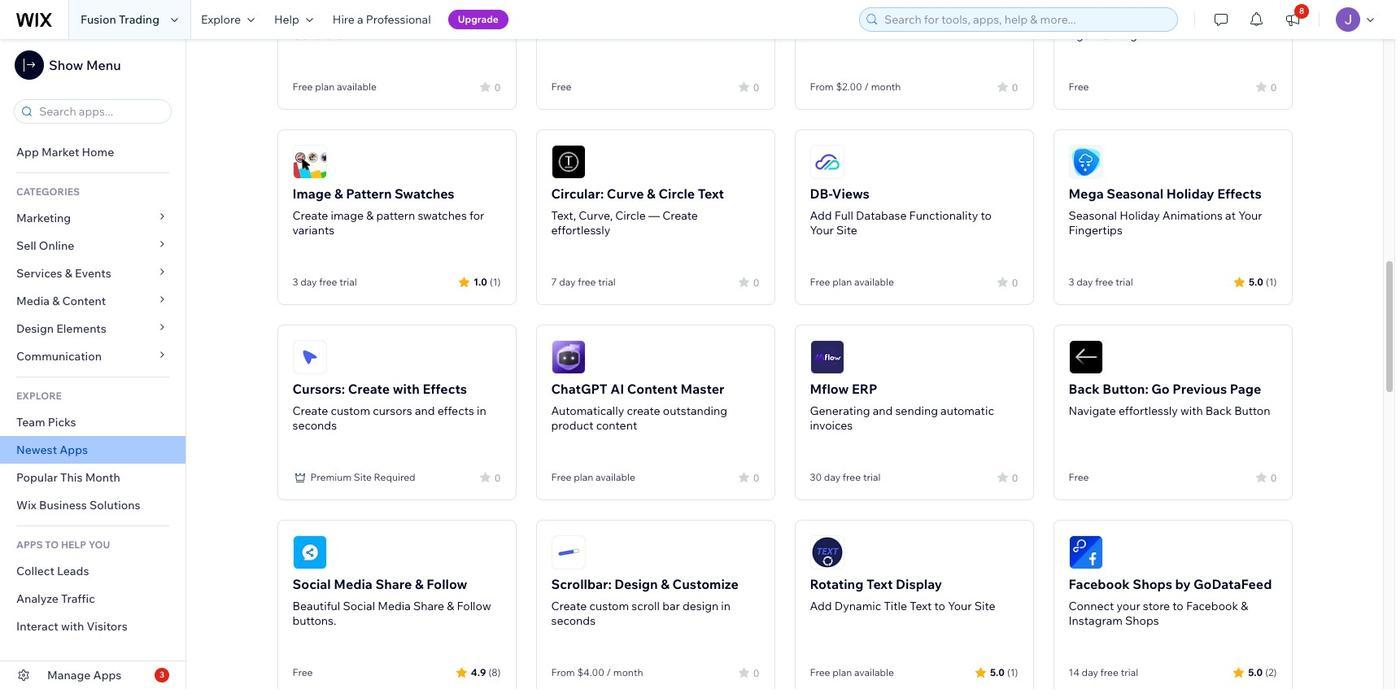Task type: vqa. For each thing, say whether or not it's contained in the screenshot.


Task type: locate. For each thing, give the bounding box(es) containing it.
social right beautiful
[[343, 599, 375, 614]]

apps for newest apps
[[60, 443, 88, 457]]

create
[[627, 404, 661, 418]]

available down the content at bottom
[[596, 471, 636, 483]]

0 vertical spatial effortlessly
[[551, 223, 611, 238]]

free down variants in the top of the page
[[319, 276, 337, 288]]

0 horizontal spatial /
[[607, 667, 611, 679]]

2 3 day free trial from the left
[[1069, 276, 1134, 288]]

facebook shops by godatafeed connect your store to facebook & instagram shops
[[1069, 576, 1272, 628]]

1 vertical spatial custom
[[590, 599, 629, 614]]

0 vertical spatial facebook
[[1069, 576, 1130, 593]]

in right the effects
[[477, 404, 487, 418]]

1 horizontal spatial design
[[615, 576, 658, 593]]

age
[[1069, 13, 1091, 28], [1069, 28, 1091, 42]]

2 vertical spatial with
[[61, 619, 84, 634]]

1 3 day free trial from the left
[[293, 276, 357, 288]]

0 horizontal spatial with
[[61, 619, 84, 634]]

1 vertical spatial circle
[[616, 208, 646, 223]]

3 day free trial down fingertips
[[1069, 276, 1134, 288]]

trial down fingertips
[[1116, 276, 1134, 288]]

your right title
[[948, 599, 972, 614]]

popular this month
[[16, 470, 120, 485]]

Search for tools, apps, help & more... field
[[880, 8, 1173, 31]]

in right design at the bottom of the page
[[721, 599, 731, 614]]

content for ai
[[627, 381, 678, 397]]

ai inside powerful image editor & ai image generator
[[423, 13, 434, 28]]

add
[[810, 208, 832, 223], [810, 599, 832, 614]]

product
[[551, 418, 594, 433]]

1 horizontal spatial effects
[[1218, 186, 1262, 202]]

outstanding
[[663, 404, 728, 418]]

(1) for rotating text display
[[1008, 666, 1019, 678]]

create inside scrollbar: design & customize create custom scroll bar design in seconds
[[551, 599, 587, 614]]

day right '30'
[[824, 471, 841, 483]]

5.0
[[1249, 276, 1264, 288], [990, 666, 1005, 678], [1249, 666, 1263, 678]]

to right store
[[1173, 599, 1184, 614]]

communication link
[[0, 343, 186, 370]]

custom down cursors: at the bottom left of page
[[331, 404, 370, 418]]

your for rotating text display
[[948, 599, 972, 614]]

0 horizontal spatial design
[[16, 322, 54, 336]]

1 horizontal spatial media
[[334, 576, 373, 593]]

2 horizontal spatial 3
[[1069, 276, 1075, 288]]

3 right manage apps
[[160, 670, 164, 680]]

effects inside 'cursors: create with effects create custom cursors and effects in seconds'
[[423, 381, 467, 397]]

circle down curve
[[616, 208, 646, 223]]

content for &
[[62, 294, 106, 308]]

checkout
[[1203, 13, 1254, 28]]

0 horizontal spatial effortlessly
[[551, 223, 611, 238]]

this
[[60, 470, 83, 485]]

plan down generator
[[315, 81, 335, 93]]

plan down the full
[[833, 276, 852, 288]]

services & events link
[[0, 260, 186, 287]]

3 inside sidebar element
[[160, 670, 164, 680]]

0 vertical spatial with
[[393, 381, 420, 397]]

2 horizontal spatial text
[[910, 599, 932, 614]]

marketing link
[[0, 204, 186, 232]]

1 vertical spatial ai
[[611, 381, 625, 397]]

free for facebook
[[1101, 667, 1119, 679]]

effects for cursors: create with effects
[[423, 381, 467, 397]]

1 horizontal spatial in
[[721, 599, 731, 614]]

manage
[[47, 668, 91, 683]]

0 horizontal spatial your
[[810, 223, 834, 238]]

seconds for scrollbar: design & customize
[[551, 614, 596, 628]]

trial right 7
[[598, 276, 616, 288]]

/ right $2.00
[[865, 81, 869, 93]]

your left the full
[[810, 223, 834, 238]]

powerful
[[293, 13, 339, 28]]

create left image
[[293, 208, 328, 223]]

0 horizontal spatial 3
[[160, 670, 164, 680]]

free right '30'
[[843, 471, 861, 483]]

5.0 (2)
[[1249, 666, 1277, 678]]

free plan available for db-views
[[810, 276, 894, 288]]

2 horizontal spatial (1)
[[1266, 276, 1277, 288]]

day
[[300, 276, 317, 288], [559, 276, 576, 288], [1077, 276, 1093, 288], [824, 471, 841, 483], [1082, 667, 1099, 679]]

0 horizontal spatial social
[[293, 576, 331, 593]]

create inside 'circular: curve & circle text text, curve, circle — create effortlessly'
[[663, 208, 698, 223]]

custom inside 'cursors: create with effects create custom cursors and effects in seconds'
[[331, 404, 370, 418]]

sidebar element
[[0, 39, 186, 689]]

0 horizontal spatial image
[[293, 186, 332, 202]]

$2.00
[[836, 81, 863, 93]]

to for facebook shops by godatafeed
[[1173, 599, 1184, 614]]

1 vertical spatial with
[[1181, 404, 1204, 418]]

with down traffic
[[61, 619, 84, 634]]

your inside mega seasonal holiday effects seasonal holiday animations at your fingertips
[[1239, 208, 1263, 223]]

0 horizontal spatial month
[[614, 667, 643, 679]]

curve
[[607, 186, 644, 202]]

month
[[871, 81, 901, 93], [614, 667, 643, 679]]

from
[[810, 81, 834, 93], [551, 667, 575, 679]]

& inside facebook shops by godatafeed connect your store to facebook & instagram shops
[[1241, 599, 1249, 614]]

1 horizontal spatial social
[[343, 599, 375, 614]]

0 horizontal spatial (1)
[[490, 276, 501, 288]]

customize
[[673, 576, 739, 593]]

0 vertical spatial seasonal
[[1107, 186, 1164, 202]]

solutions
[[90, 498, 141, 513]]

1 horizontal spatial text
[[867, 576, 893, 593]]

seconds down cursors: at the bottom left of page
[[293, 418, 337, 433]]

circle up —
[[659, 186, 695, 202]]

your for mega seasonal holiday effects
[[1239, 208, 1263, 223]]

and inside "mflow erp generating and sending automatic invoices"
[[873, 404, 893, 418]]

2 horizontal spatial media
[[378, 599, 411, 614]]

effortlessly
[[551, 223, 611, 238], [1119, 404, 1178, 418]]

1 horizontal spatial share
[[413, 599, 445, 614]]

your inside rotating text display add dynamic title text to your site
[[948, 599, 972, 614]]

0 vertical spatial site
[[837, 223, 858, 238]]

+
[[1193, 13, 1201, 28]]

1 vertical spatial back
[[1206, 404, 1232, 418]]

add inside 'db-views add full database functionality to your site'
[[810, 208, 832, 223]]

effects up the at
[[1218, 186, 1262, 202]]

facebook up the connect
[[1069, 576, 1130, 593]]

create down cursors: at the bottom left of page
[[293, 404, 328, 418]]

5.0 (1) for mega seasonal holiday effects
[[1249, 276, 1277, 288]]

sending
[[896, 404, 938, 418]]

content inside chatgpt ai content master automatically create outstanding product content
[[627, 381, 678, 397]]

button:
[[1103, 381, 1149, 397]]

with inside back button: go previous page navigate effortlessly with back button
[[1181, 404, 1204, 418]]

mega seasonal holiday effects seasonal holiday animations at your fingertips
[[1069, 186, 1263, 238]]

1 vertical spatial media
[[334, 576, 373, 593]]

warning
[[1093, 28, 1138, 42]]

free plan available down product at the bottom left of the page
[[551, 471, 636, 483]]

custom for create
[[331, 404, 370, 418]]

0 horizontal spatial seconds
[[293, 418, 337, 433]]

1 vertical spatial seconds
[[551, 614, 596, 628]]

1 horizontal spatial 5.0 (1)
[[1249, 276, 1277, 288]]

free plan available down dynamic
[[810, 667, 894, 679]]

0 horizontal spatial to
[[935, 599, 946, 614]]

swatches
[[418, 208, 467, 223]]

plan down dynamic
[[833, 667, 852, 679]]

image inside image & pattern swatches create image & pattern swatches for variants
[[293, 186, 332, 202]]

db-views add full database functionality to your site
[[810, 186, 992, 238]]

plan for db-views
[[833, 276, 852, 288]]

1 horizontal spatial 3 day free trial
[[1069, 276, 1134, 288]]

5.0 for facebook shops by godatafeed
[[1249, 666, 1263, 678]]

by
[[1176, 576, 1191, 593]]

/ for $2.00
[[865, 81, 869, 93]]

in for scrollbar: design & customize
[[721, 599, 731, 614]]

to inside rotating text display add dynamic title text to your site
[[935, 599, 946, 614]]

free plan available for rotating text display
[[810, 667, 894, 679]]

day right 14
[[1082, 667, 1099, 679]]

0 vertical spatial design
[[16, 322, 54, 336]]

app
[[16, 145, 39, 160]]

available down database
[[855, 276, 894, 288]]

1 horizontal spatial seconds
[[551, 614, 596, 628]]

content up elements
[[62, 294, 106, 308]]

2 vertical spatial media
[[378, 599, 411, 614]]

available down dynamic
[[855, 667, 894, 679]]

0 vertical spatial ai
[[423, 13, 434, 28]]

month right $2.00
[[871, 81, 901, 93]]

upgrade button
[[448, 10, 509, 29]]

communication
[[16, 349, 104, 364]]

1 horizontal spatial to
[[981, 208, 992, 223]]

trial right '30'
[[863, 471, 881, 483]]

app market home link
[[0, 138, 186, 166]]

1 vertical spatial add
[[810, 599, 832, 614]]

to right functionality at the right of page
[[981, 208, 992, 223]]

/ right '$4.00'
[[607, 667, 611, 679]]

effortlessly inside 'circular: curve & circle text text, curve, circle — create effortlessly'
[[551, 223, 611, 238]]

with up cursors
[[393, 381, 420, 397]]

design up scroll
[[615, 576, 658, 593]]

hire a professional link
[[323, 0, 441, 39]]

seasonal right mega
[[1107, 186, 1164, 202]]

trial for sending
[[863, 471, 881, 483]]

effortlessly inside back button: go previous page navigate effortlessly with back button
[[1119, 404, 1178, 418]]

plan for rotating text display
[[833, 667, 852, 679]]

mega seasonal holiday effects logo image
[[1069, 145, 1103, 179]]

create down "scrollbar:"
[[551, 599, 587, 614]]

trial right 14
[[1121, 667, 1139, 679]]

views
[[832, 186, 870, 202]]

1 vertical spatial facebook
[[1187, 599, 1239, 614]]

content
[[62, 294, 106, 308], [627, 381, 678, 397]]

custom down "scrollbar:"
[[590, 599, 629, 614]]

1 age from the top
[[1069, 13, 1091, 28]]

1 horizontal spatial circle
[[659, 186, 695, 202]]

online
[[39, 238, 74, 253]]

custom inside scrollbar: design & customize create custom scroll bar design in seconds
[[590, 599, 629, 614]]

design up communication
[[16, 322, 54, 336]]

1 horizontal spatial holiday
[[1167, 186, 1215, 202]]

5.0 for mega seasonal holiday effects
[[1249, 276, 1264, 288]]

editor
[[378, 13, 410, 28]]

media right beautiful
[[378, 599, 411, 614]]

text inside 'circular: curve & circle text text, curve, circle — create effortlessly'
[[698, 186, 724, 202]]

automatically
[[551, 404, 625, 418]]

in inside scrollbar: design & customize create custom scroll bar design in seconds
[[721, 599, 731, 614]]

0 vertical spatial custom
[[331, 404, 370, 418]]

create for cursors: create with effects
[[293, 404, 328, 418]]

design inside scrollbar: design & customize create custom scroll bar design in seconds
[[615, 576, 658, 593]]

collect
[[16, 564, 54, 579]]

0 vertical spatial seconds
[[293, 418, 337, 433]]

free
[[293, 81, 313, 93], [551, 81, 572, 93], [1069, 81, 1089, 93], [810, 276, 831, 288], [551, 471, 572, 483], [1069, 471, 1089, 483], [293, 667, 313, 679], [810, 667, 831, 679]]

free plan available down the full
[[810, 276, 894, 288]]

1 horizontal spatial (1)
[[1008, 666, 1019, 678]]

show menu
[[49, 57, 121, 73]]

back down previous
[[1206, 404, 1232, 418]]

(1) for image & pattern swatches
[[490, 276, 501, 288]]

and down erp at the right bottom
[[873, 404, 893, 418]]

effortlessly down go
[[1119, 404, 1178, 418]]

1 horizontal spatial with
[[393, 381, 420, 397]]

godatafeed
[[1194, 576, 1272, 593]]

holiday left animations
[[1120, 208, 1160, 223]]

1 horizontal spatial content
[[627, 381, 678, 397]]

back
[[1069, 381, 1100, 397], [1206, 404, 1232, 418]]

plan for chatgpt ai content master
[[574, 471, 594, 483]]

0 horizontal spatial circle
[[616, 208, 646, 223]]

to down display
[[935, 599, 946, 614]]

page
[[1230, 381, 1262, 397]]

popup
[[1156, 13, 1191, 28]]

1 horizontal spatial /
[[865, 81, 869, 93]]

add down db-
[[810, 208, 832, 223]]

free right 14
[[1101, 667, 1119, 679]]

1 horizontal spatial ai
[[611, 381, 625, 397]]

5.0 (1)
[[1249, 276, 1277, 288], [990, 666, 1019, 678]]

1 vertical spatial apps
[[93, 668, 122, 683]]

2 age from the top
[[1069, 28, 1091, 42]]

shops right instagram
[[1126, 614, 1160, 628]]

0 horizontal spatial content
[[62, 294, 106, 308]]

1.0
[[474, 276, 487, 288]]

seconds inside scrollbar: design & customize create custom scroll bar design in seconds
[[551, 614, 596, 628]]

0 horizontal spatial effects
[[423, 381, 467, 397]]

ai inside chatgpt ai content master automatically create outstanding product content
[[611, 381, 625, 397]]

1 horizontal spatial custom
[[590, 599, 629, 614]]

effortlessly down "circular:"
[[551, 223, 611, 238]]

day down fingertips
[[1077, 276, 1093, 288]]

0 horizontal spatial custom
[[331, 404, 370, 418]]

media inside media & content link
[[16, 294, 50, 308]]

2 add from the top
[[810, 599, 832, 614]]

2 horizontal spatial site
[[975, 599, 996, 614]]

create for scrollbar: design & customize
[[551, 599, 587, 614]]

wix business solutions
[[16, 498, 141, 513]]

5.0 for rotating text display
[[990, 666, 1005, 678]]

chatgpt ai content master logo image
[[551, 340, 586, 374]]

0 vertical spatial shops
[[1133, 576, 1173, 593]]

mflow
[[810, 381, 849, 397]]

Search apps... field
[[34, 100, 166, 123]]

ai up the content at bottom
[[611, 381, 625, 397]]

1 vertical spatial shops
[[1126, 614, 1160, 628]]

ai right editor
[[423, 13, 434, 28]]

seasonal down mega
[[1069, 208, 1118, 223]]

help button
[[265, 0, 323, 39]]

seconds for cursors: create with effects
[[293, 418, 337, 433]]

add down rotating
[[810, 599, 832, 614]]

navigate
[[1069, 404, 1117, 418]]

apps up the this
[[60, 443, 88, 457]]

apps
[[60, 443, 88, 457], [93, 668, 122, 683]]

0 vertical spatial 5.0 (1)
[[1249, 276, 1277, 288]]

0 horizontal spatial facebook
[[1069, 576, 1130, 593]]

free down fingertips
[[1096, 276, 1114, 288]]

create
[[293, 208, 328, 223], [663, 208, 698, 223], [348, 381, 390, 397], [293, 404, 328, 418], [551, 599, 587, 614]]

create inside image & pattern swatches create image & pattern swatches for variants
[[293, 208, 328, 223]]

image
[[331, 208, 364, 223]]

available down generator
[[337, 81, 377, 93]]

2 horizontal spatial to
[[1173, 599, 1184, 614]]

wix business solutions link
[[0, 492, 186, 519]]

3 day free trial down variants in the top of the page
[[293, 276, 357, 288]]

trial for create
[[340, 276, 357, 288]]

to inside 'db-views add full database functionality to your site'
[[981, 208, 992, 223]]

& inside powerful image editor & ai image generator
[[413, 13, 420, 28]]

bar
[[663, 599, 680, 614]]

help
[[274, 12, 299, 27]]

with inside 'cursors: create with effects create custom cursors and effects in seconds'
[[393, 381, 420, 397]]

trial down image
[[340, 276, 357, 288]]

from left $2.00
[[810, 81, 834, 93]]

team picks link
[[0, 409, 186, 436]]

go
[[1152, 381, 1170, 397]]

effects
[[1218, 186, 1262, 202], [423, 381, 467, 397]]

to inside facebook shops by godatafeed connect your store to facebook & instagram shops
[[1173, 599, 1184, 614]]

1 horizontal spatial apps
[[93, 668, 122, 683]]

0 vertical spatial content
[[62, 294, 106, 308]]

powerful image editor & ai image generator
[[293, 13, 470, 42]]

3 down variants in the top of the page
[[293, 276, 298, 288]]

pattern
[[346, 186, 392, 202]]

2 and from the left
[[873, 404, 893, 418]]

site inside 'db-views add full database functionality to your site'
[[837, 223, 858, 238]]

month right '$4.00'
[[614, 667, 643, 679]]

with down previous
[[1181, 404, 1204, 418]]

0 vertical spatial effects
[[1218, 186, 1262, 202]]

media up beautiful
[[334, 576, 373, 593]]

0 horizontal spatial 5.0 (1)
[[990, 666, 1019, 678]]

create for image & pattern swatches
[[293, 208, 328, 223]]

0 horizontal spatial site
[[354, 471, 372, 483]]

3 down fingertips
[[1069, 276, 1075, 288]]

2 horizontal spatial with
[[1181, 404, 1204, 418]]

2 vertical spatial site
[[975, 599, 996, 614]]

social up beautiful
[[293, 576, 331, 593]]

your inside 'db-views add full database functionality to your site'
[[810, 223, 834, 238]]

design elements
[[16, 322, 106, 336]]

1 vertical spatial 5.0 (1)
[[990, 666, 1019, 678]]

from left '$4.00'
[[551, 667, 575, 679]]

content
[[596, 418, 637, 433]]

facebook down godatafeed
[[1187, 599, 1239, 614]]

trial for text
[[598, 276, 616, 288]]

plan down product at the bottom left of the page
[[574, 471, 594, 483]]

0 horizontal spatial media
[[16, 294, 50, 308]]

day down variants in the top of the page
[[300, 276, 317, 288]]

verification
[[1093, 13, 1154, 28]]

effects inside mega seasonal holiday effects seasonal holiday animations at your fingertips
[[1218, 186, 1262, 202]]

rotating
[[810, 576, 864, 593]]

holiday up animations
[[1167, 186, 1215, 202]]

1 vertical spatial from
[[551, 667, 575, 679]]

trial for connect
[[1121, 667, 1139, 679]]

apps for manage apps
[[93, 668, 122, 683]]

and left the effects
[[415, 404, 435, 418]]

seconds inside 'cursors: create with effects create custom cursors and effects in seconds'
[[293, 418, 337, 433]]

trial for seasonal
[[1116, 276, 1134, 288]]

image & pattern swatches logo image
[[293, 145, 327, 179]]

design
[[16, 322, 54, 336], [615, 576, 658, 593]]

master
[[681, 381, 725, 397]]

1 horizontal spatial back
[[1206, 404, 1232, 418]]

0 vertical spatial text
[[698, 186, 724, 202]]

1 horizontal spatial your
[[948, 599, 972, 614]]

your
[[1239, 208, 1263, 223], [810, 223, 834, 238], [948, 599, 972, 614]]

effects up the effects
[[423, 381, 467, 397]]

1 add from the top
[[810, 208, 832, 223]]

0 horizontal spatial ai
[[423, 13, 434, 28]]

and
[[415, 404, 435, 418], [873, 404, 893, 418]]

holiday
[[1167, 186, 1215, 202], [1120, 208, 1160, 223]]

and inside 'cursors: create with effects create custom cursors and effects in seconds'
[[415, 404, 435, 418]]

1 horizontal spatial 3
[[293, 276, 298, 288]]

1 vertical spatial holiday
[[1120, 208, 1160, 223]]

shops up store
[[1133, 576, 1173, 593]]

in inside 'cursors: create with effects create custom cursors and effects in seconds'
[[477, 404, 487, 418]]

media down services
[[16, 294, 50, 308]]

1 horizontal spatial site
[[837, 223, 858, 238]]

from $4.00 / month
[[551, 667, 643, 679]]

1 horizontal spatial month
[[871, 81, 901, 93]]

2 horizontal spatial your
[[1239, 208, 1263, 223]]

1 and from the left
[[415, 404, 435, 418]]

newest apps
[[16, 443, 88, 457]]

1 horizontal spatial image
[[342, 13, 376, 28]]

0 vertical spatial /
[[865, 81, 869, 93]]

create right —
[[663, 208, 698, 223]]

0 vertical spatial from
[[810, 81, 834, 93]]

1 vertical spatial seasonal
[[1069, 208, 1118, 223]]

apps right manage
[[93, 668, 122, 683]]

show
[[49, 57, 83, 73]]

rotating text display logo image
[[810, 536, 844, 570]]

back up navigate
[[1069, 381, 1100, 397]]

seconds down "scrollbar:"
[[551, 614, 596, 628]]

content inside sidebar element
[[62, 294, 106, 308]]

1 vertical spatial share
[[413, 599, 445, 614]]

your right the at
[[1239, 208, 1263, 223]]

0 vertical spatial holiday
[[1167, 186, 1215, 202]]

day right 7
[[559, 276, 576, 288]]

social media share & follow logo image
[[293, 536, 327, 570]]

for
[[470, 208, 485, 223]]

content up create
[[627, 381, 678, 397]]

free right 7
[[578, 276, 596, 288]]

0 horizontal spatial in
[[477, 404, 487, 418]]

popular this month link
[[0, 464, 186, 492]]



Task type: describe. For each thing, give the bounding box(es) containing it.
popular
[[16, 470, 58, 485]]

1 vertical spatial follow
[[457, 599, 491, 614]]

interact with visitors link
[[0, 613, 186, 641]]

sell online link
[[0, 232, 186, 260]]

3 day free trial for image
[[293, 276, 357, 288]]

circular:
[[551, 186, 604, 202]]

a
[[357, 12, 364, 27]]

connect
[[1069, 599, 1115, 614]]

from for from $4.00 / month
[[551, 667, 575, 679]]

full
[[835, 208, 854, 223]]

1.0 (1)
[[474, 276, 501, 288]]

& inside scrollbar: design & customize create custom scroll bar design in seconds
[[661, 576, 670, 593]]

design inside sidebar element
[[16, 322, 54, 336]]

services
[[16, 266, 62, 281]]

fingertips
[[1069, 223, 1123, 238]]

team picks
[[16, 415, 76, 430]]

scrollbar: design & customize logo image
[[551, 536, 586, 570]]

0 horizontal spatial share
[[376, 576, 412, 593]]

1 horizontal spatial facebook
[[1187, 599, 1239, 614]]

marketing
[[16, 211, 71, 225]]

invoices
[[810, 418, 853, 433]]

help
[[61, 539, 86, 551]]

apps
[[16, 539, 43, 551]]

month
[[85, 470, 120, 485]]

media & content
[[16, 294, 106, 308]]

newest
[[16, 443, 57, 457]]

picks
[[48, 415, 76, 430]]

circular: curve & circle text logo image
[[551, 145, 586, 179]]

1 vertical spatial text
[[867, 576, 893, 593]]

analyze
[[16, 592, 59, 606]]

effects for mega seasonal holiday effects
[[1218, 186, 1262, 202]]

0 vertical spatial social
[[293, 576, 331, 593]]

premium
[[311, 471, 352, 483]]

in for cursors: create with effects
[[477, 404, 487, 418]]

to
[[45, 539, 59, 551]]

available for rotating text display
[[855, 667, 894, 679]]

analyze traffic link
[[0, 585, 186, 613]]

your
[[1117, 599, 1141, 614]]

day for image
[[300, 276, 317, 288]]

back button: go previous page logo image
[[1069, 340, 1103, 374]]

collect leads
[[16, 564, 89, 579]]

(2)
[[1266, 666, 1277, 678]]

(1) for mega seasonal holiday effects
[[1266, 276, 1277, 288]]

available for chatgpt ai content master
[[596, 471, 636, 483]]

scrollbar: design & customize create custom scroll bar design in seconds
[[551, 576, 739, 628]]

sell
[[16, 238, 36, 253]]

previous
[[1173, 381, 1228, 397]]

free for mega
[[1096, 276, 1114, 288]]

wix
[[16, 498, 37, 513]]

3 for mega seasonal holiday effects
[[1069, 276, 1075, 288]]

day for circular:
[[559, 276, 576, 288]]

day for mega
[[1077, 276, 1093, 288]]

create up cursors
[[348, 381, 390, 397]]

events
[[75, 266, 111, 281]]

business
[[39, 498, 87, 513]]

2 horizontal spatial image
[[437, 13, 470, 28]]

hire a professional
[[333, 12, 431, 27]]

free for circular:
[[578, 276, 596, 288]]

cursors
[[373, 404, 412, 418]]

day for facebook
[[1082, 667, 1099, 679]]

day for mflow
[[824, 471, 841, 483]]

menu
[[86, 57, 121, 73]]

2 vertical spatial text
[[910, 599, 932, 614]]

4.9 (8)
[[471, 666, 501, 678]]

buttons.
[[293, 614, 336, 628]]

cursors: create with effects logo image
[[293, 340, 327, 374]]

show menu button
[[15, 50, 121, 80]]

mflow erp logo image
[[810, 340, 844, 374]]

5.0 (1) for rotating text display
[[990, 666, 1019, 678]]

newest apps link
[[0, 436, 186, 464]]

circular: curve & circle text text, curve, circle — create effortlessly
[[551, 186, 724, 238]]

30
[[810, 471, 822, 483]]

cursors:
[[293, 381, 345, 397]]

month for from $4.00 / month
[[614, 667, 643, 679]]

3 day free trial for mega
[[1069, 276, 1134, 288]]

image & pattern swatches create image & pattern swatches for variants
[[293, 186, 485, 238]]

db-views logo image
[[810, 145, 844, 179]]

from $2.00 / month
[[810, 81, 901, 93]]

with inside sidebar element
[[61, 619, 84, 634]]

automatic
[[941, 404, 995, 418]]

0 horizontal spatial holiday
[[1120, 208, 1160, 223]]

required
[[374, 471, 416, 483]]

analyze traffic
[[16, 592, 95, 606]]

facebook shops by godatafeed logo image
[[1069, 536, 1103, 570]]

site inside rotating text display add dynamic title text to your site
[[975, 599, 996, 614]]

mega
[[1069, 186, 1104, 202]]

scroll
[[632, 599, 660, 614]]

fusion trading
[[81, 12, 160, 27]]

0 vertical spatial follow
[[427, 576, 468, 593]]

free for image
[[319, 276, 337, 288]]

traffic
[[61, 592, 95, 606]]

design elements link
[[0, 315, 186, 343]]

explore
[[201, 12, 241, 27]]

chatgpt ai content master automatically create outstanding product content
[[551, 381, 728, 433]]

back button: go previous page navigate effortlessly with back button
[[1069, 381, 1271, 418]]

market
[[41, 145, 79, 160]]

add inside rotating text display add dynamic title text to your site
[[810, 599, 832, 614]]

1 vertical spatial social
[[343, 599, 375, 614]]

sell online
[[16, 238, 74, 253]]

0 vertical spatial circle
[[659, 186, 695, 202]]

apps to help you
[[16, 539, 110, 551]]

interact with visitors
[[16, 619, 128, 634]]

free plan available for chatgpt ai content master
[[551, 471, 636, 483]]

age verification popup + checkout age warning
[[1069, 13, 1254, 42]]

variants
[[293, 223, 335, 238]]

mflow erp generating and sending automatic invoices
[[810, 381, 995, 433]]

/ for $4.00
[[607, 667, 611, 679]]

elements
[[56, 322, 106, 336]]

animations
[[1163, 208, 1223, 223]]

pattern
[[376, 208, 415, 223]]

3 for image & pattern swatches
[[293, 276, 298, 288]]

visitors
[[87, 619, 128, 634]]

store
[[1143, 599, 1171, 614]]

team
[[16, 415, 45, 430]]

fusion
[[81, 12, 116, 27]]

8 button
[[1275, 0, 1311, 39]]

1 vertical spatial site
[[354, 471, 372, 483]]

free plan available down generator
[[293, 81, 377, 93]]

0 horizontal spatial back
[[1069, 381, 1100, 397]]

app market home
[[16, 145, 114, 160]]

$4.00
[[577, 667, 605, 679]]

—
[[649, 208, 660, 223]]

social media share & follow beautiful social media share & follow buttons.
[[293, 576, 491, 628]]

& inside 'circular: curve & circle text text, curve, circle — create effortlessly'
[[647, 186, 656, 202]]

(8)
[[489, 666, 501, 678]]

7 day free trial
[[551, 276, 616, 288]]

to for rotating text display
[[935, 599, 946, 614]]

month for from $2.00 / month
[[871, 81, 901, 93]]

free for mflow
[[843, 471, 861, 483]]

collect leads link
[[0, 558, 186, 585]]

from for from $2.00 / month
[[810, 81, 834, 93]]

swatches
[[395, 186, 455, 202]]

custom for design
[[590, 599, 629, 614]]

available for db-views
[[855, 276, 894, 288]]

14
[[1069, 667, 1080, 679]]



